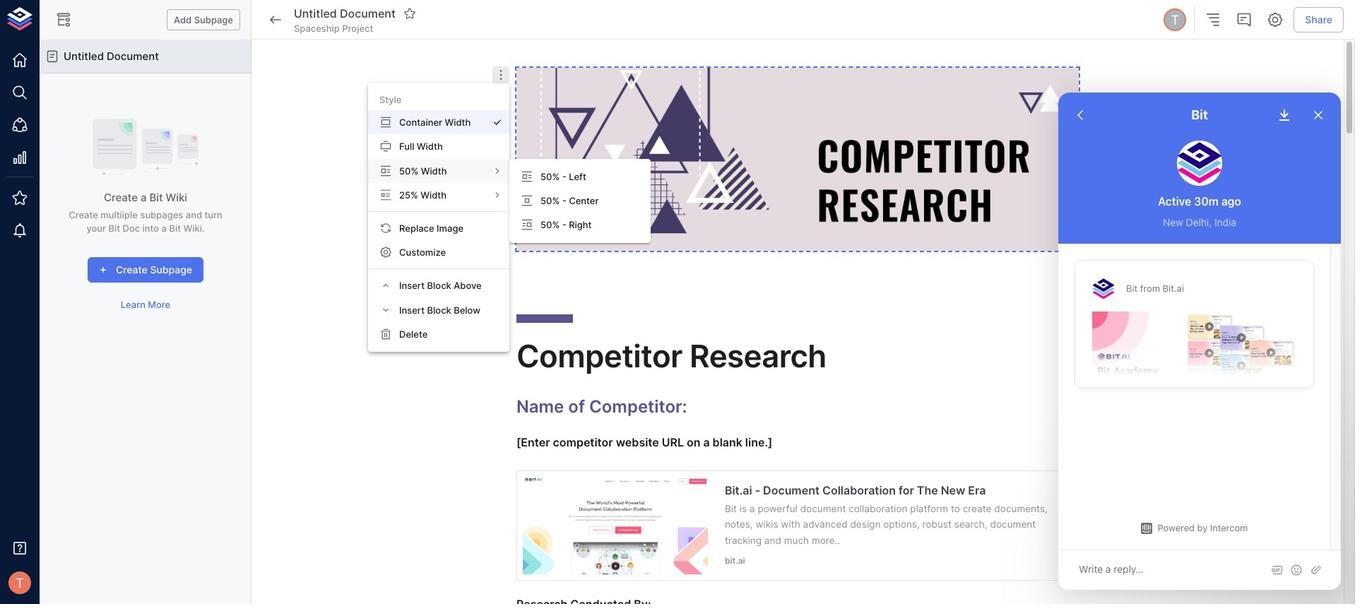 Task type: describe. For each thing, give the bounding box(es) containing it.
container
[[399, 117, 442, 128]]

subpage for add subpage
[[194, 14, 233, 25]]

50% width
[[399, 165, 447, 176]]

50% for 50% width
[[399, 165, 418, 176]]

era
[[968, 483, 986, 497]]

insert block above button
[[368, 274, 509, 298]]

full width button
[[368, 135, 509, 159]]

for
[[899, 483, 914, 497]]

share button
[[1294, 7, 1344, 33]]

of
[[568, 397, 585, 417]]

documents,
[[994, 503, 1048, 514]]

options,
[[883, 519, 920, 530]]

more
[[148, 299, 170, 310]]

0 horizontal spatial untitled
[[64, 49, 104, 63]]

wiki.
[[183, 222, 205, 234]]

more..
[[812, 535, 840, 546]]

wiki
[[166, 191, 187, 204]]

powerful
[[758, 503, 798, 514]]

replace
[[399, 223, 434, 234]]

a inside bit.ai - document collaboration for the new era bit is a powerful document collaboration platform to create documents, notes, wikis with advanced design options, robust search, document tracking and much more..
[[750, 503, 755, 514]]

create subpage button
[[88, 257, 204, 283]]

create subpage
[[116, 263, 192, 275]]

share
[[1305, 13, 1332, 25]]

url
[[662, 435, 684, 449]]

table of contents image
[[1205, 11, 1222, 28]]

blank
[[713, 435, 742, 449]]

and inside bit.ai - document collaboration for the new era bit is a powerful document collaboration platform to create documents, notes, wikis with advanced design options, robust search, document tracking and much more..
[[764, 535, 781, 546]]

competitor
[[516, 337, 682, 375]]

spaceship
[[294, 23, 340, 34]]

into
[[142, 222, 159, 234]]

left
[[569, 171, 586, 182]]

untitled document link
[[40, 40, 252, 73]]

the
[[917, 483, 938, 497]]

1 vertical spatial untitled document
[[64, 49, 159, 63]]

50% for 50% - right
[[540, 219, 560, 231]]

1 vertical spatial t
[[16, 575, 24, 591]]

container width button
[[368, 110, 509, 135]]

50% for 50% - left
[[540, 171, 560, 182]]

25% width button
[[368, 183, 509, 207]]

width for 25% width
[[421, 189, 447, 200]]

width for full width
[[417, 141, 443, 152]]

[enter
[[516, 435, 550, 449]]

replace image
[[399, 223, 464, 234]]

favorite image
[[403, 7, 416, 20]]

25%
[[399, 189, 418, 200]]

create for subpage
[[116, 263, 148, 275]]

bit inside bit.ai - document collaboration for the new era bit is a powerful document collaboration platform to create documents, notes, wikis with advanced design options, robust search, document tracking and much more..
[[725, 503, 737, 514]]

a down subpages
[[162, 222, 167, 234]]

bit up subpages
[[149, 191, 163, 204]]

spaceship project
[[294, 23, 373, 34]]

notes,
[[725, 519, 753, 530]]

project
[[342, 23, 373, 34]]

wikis
[[756, 519, 778, 530]]

competitor
[[553, 435, 613, 449]]

[enter competitor website url on a blank line.]
[[516, 435, 772, 449]]

with
[[781, 519, 800, 530]]

settings image
[[1267, 11, 1284, 28]]

multiiple
[[101, 209, 138, 221]]

hide wiki image
[[55, 11, 72, 28]]

0 vertical spatial untitled document
[[294, 6, 396, 20]]

name of competitor:
[[516, 397, 687, 417]]

customize
[[399, 247, 446, 258]]

right
[[569, 219, 592, 231]]

much
[[784, 535, 809, 546]]

platform
[[910, 503, 948, 514]]

1 vertical spatial document
[[107, 49, 159, 63]]

50% - center button
[[509, 189, 651, 213]]

0 vertical spatial untitled
[[294, 6, 337, 20]]

above
[[454, 280, 482, 291]]

- for left
[[562, 171, 566, 182]]

on
[[687, 435, 700, 449]]



Task type: vqa. For each thing, say whether or not it's contained in the screenshot.
the Era
yes



Task type: locate. For each thing, give the bounding box(es) containing it.
width up full width button
[[445, 117, 471, 128]]

robust
[[922, 519, 952, 530]]

1 block from the top
[[427, 280, 451, 291]]

image
[[437, 223, 464, 234]]

50% - right button
[[509, 213, 651, 237]]

1 horizontal spatial untitled
[[294, 6, 337, 20]]

- right the bit.ai
[[755, 483, 760, 497]]

delete button
[[368, 322, 509, 346]]

turn
[[205, 209, 222, 221]]

style
[[379, 94, 402, 105]]

full
[[399, 141, 414, 152]]

document down documents, at right bottom
[[990, 519, 1036, 530]]

1 horizontal spatial t
[[1171, 12, 1179, 27]]

2 vertical spatial create
[[116, 263, 148, 275]]

width right 'full'
[[417, 141, 443, 152]]

0 horizontal spatial t button
[[4, 567, 35, 598]]

bit.ai
[[725, 483, 752, 497]]

bit
[[149, 191, 163, 204], [108, 222, 120, 234], [169, 222, 181, 234], [725, 503, 737, 514]]

- left "right"
[[562, 219, 566, 231]]

1 horizontal spatial document
[[990, 519, 1036, 530]]

is
[[740, 503, 747, 514]]

- inside 'button'
[[562, 219, 566, 231]]

center
[[569, 195, 599, 206]]

spaceship project link
[[294, 22, 373, 35]]

to
[[951, 503, 960, 514]]

- for center
[[562, 195, 566, 206]]

line.]
[[745, 435, 772, 449]]

50% - center
[[540, 195, 599, 206]]

dialog
[[1058, 93, 1341, 590]]

untitled document up 'spaceship project'
[[294, 6, 396, 20]]

untitled
[[294, 6, 337, 20], [64, 49, 104, 63]]

full width
[[399, 141, 443, 152]]

document up advanced
[[800, 503, 846, 514]]

50% - left
[[540, 171, 586, 182]]

- left left
[[562, 171, 566, 182]]

competitor:
[[589, 397, 687, 417]]

and up wiki.
[[186, 209, 202, 221]]

1 vertical spatial create
[[69, 209, 98, 221]]

0 vertical spatial document
[[340, 6, 396, 20]]

bit down subpages
[[169, 222, 181, 234]]

- for right
[[562, 219, 566, 231]]

1 vertical spatial insert
[[399, 304, 425, 315]]

untitled up spaceship on the left
[[294, 6, 337, 20]]

0 horizontal spatial subpage
[[150, 263, 192, 275]]

collaboration
[[849, 503, 908, 514]]

50% left "right"
[[540, 219, 560, 231]]

advanced
[[803, 519, 848, 530]]

new
[[941, 483, 965, 497]]

document inside bit.ai - document collaboration for the new era bit is a powerful document collaboration platform to create documents, notes, wikis with advanced design options, robust search, document tracking and much more..
[[763, 483, 820, 497]]

collaboration
[[822, 483, 896, 497]]

1 vertical spatial t button
[[4, 567, 35, 598]]

50% up '25%'
[[399, 165, 418, 176]]

0 vertical spatial block
[[427, 280, 451, 291]]

0 vertical spatial t
[[1171, 12, 1179, 27]]

-
[[562, 171, 566, 182], [562, 195, 566, 206], [562, 219, 566, 231], [755, 483, 760, 497]]

create
[[963, 503, 992, 514]]

a right on
[[703, 435, 710, 449]]

untitled document down hide wiki 'icon'
[[64, 49, 159, 63]]

0 vertical spatial t button
[[1162, 6, 1189, 33]]

tracking
[[725, 535, 762, 546]]

width down full width button
[[421, 165, 447, 176]]

1 vertical spatial untitled
[[64, 49, 104, 63]]

1 horizontal spatial untitled document
[[294, 6, 396, 20]]

insert block below button
[[368, 298, 509, 322]]

learn more
[[121, 299, 170, 310]]

insert block above
[[399, 280, 482, 291]]

bit.ai - document collaboration for the new era bit is a powerful document collaboration platform to create documents, notes, wikis with advanced design options, robust search, document tracking and much more..
[[725, 483, 1048, 546]]

0 vertical spatial document
[[800, 503, 846, 514]]

add subpage
[[174, 14, 233, 25]]

subpage up the more
[[150, 263, 192, 275]]

1 insert from the top
[[399, 280, 425, 291]]

block
[[427, 280, 451, 291], [427, 304, 451, 315]]

50% - left button
[[509, 165, 651, 189]]

design
[[850, 519, 881, 530]]

subpage right add
[[194, 14, 233, 25]]

width down 50% width button
[[421, 189, 447, 200]]

0 vertical spatial create
[[104, 191, 138, 204]]

untitled down hide wiki 'icon'
[[64, 49, 104, 63]]

50% inside button
[[540, 195, 560, 206]]

create up your
[[69, 209, 98, 221]]

block inside button
[[427, 280, 451, 291]]

50% width button
[[368, 159, 509, 183]]

1 horizontal spatial document
[[340, 6, 396, 20]]

a right the is
[[750, 503, 755, 514]]

document
[[340, 6, 396, 20], [107, 49, 159, 63], [763, 483, 820, 497]]

50% for 50% - center
[[540, 195, 560, 206]]

0 horizontal spatial untitled document
[[64, 49, 159, 63]]

- inside bit.ai - document collaboration for the new era bit is a powerful document collaboration platform to create documents, notes, wikis with advanced design options, robust search, document tracking and much more..
[[755, 483, 760, 497]]

untitled document
[[294, 6, 396, 20], [64, 49, 159, 63]]

bit.ai
[[725, 555, 745, 566]]

insert down customize
[[399, 280, 425, 291]]

0 vertical spatial subpage
[[194, 14, 233, 25]]

and
[[186, 209, 202, 221], [764, 535, 781, 546]]

create up learn
[[116, 263, 148, 275]]

1 vertical spatial subpage
[[150, 263, 192, 275]]

block up "insert block below"
[[427, 280, 451, 291]]

50% down 50% - left
[[540, 195, 560, 206]]

go back image
[[267, 11, 284, 28]]

create inside button
[[116, 263, 148, 275]]

2 horizontal spatial document
[[763, 483, 820, 497]]

learn
[[121, 299, 145, 310]]

0 horizontal spatial and
[[186, 209, 202, 221]]

t
[[1171, 12, 1179, 27], [16, 575, 24, 591]]

25% width
[[399, 189, 447, 200]]

0 horizontal spatial document
[[800, 503, 846, 514]]

replace image button
[[368, 216, 509, 240]]

insert
[[399, 280, 425, 291], [399, 304, 425, 315]]

block for below
[[427, 304, 451, 315]]

name
[[516, 397, 564, 417]]

50% - right
[[540, 219, 592, 231]]

and inside 'create a bit wiki create multiiple subpages and turn your bit doc into a bit wiki.'
[[186, 209, 202, 221]]

insert inside the insert block above button
[[399, 280, 425, 291]]

create for a
[[104, 191, 138, 204]]

50%
[[399, 165, 418, 176], [540, 171, 560, 182], [540, 195, 560, 206], [540, 219, 560, 231]]

1 vertical spatial block
[[427, 304, 451, 315]]

below
[[454, 304, 480, 315]]

subpage for create subpage
[[150, 263, 192, 275]]

search,
[[954, 519, 988, 530]]

add subpage button
[[167, 9, 240, 31]]

a
[[141, 191, 147, 204], [162, 222, 167, 234], [703, 435, 710, 449], [750, 503, 755, 514]]

2 insert from the top
[[399, 304, 425, 315]]

insert block below
[[399, 304, 480, 315]]

0 vertical spatial and
[[186, 209, 202, 221]]

bit down multiiple
[[108, 222, 120, 234]]

- inside button
[[562, 171, 566, 182]]

1 vertical spatial document
[[990, 519, 1036, 530]]

0 vertical spatial insert
[[399, 280, 425, 291]]

insert up "delete"
[[399, 304, 425, 315]]

insert inside insert block below "button"
[[399, 304, 425, 315]]

block down the insert block above button
[[427, 304, 451, 315]]

2 block from the top
[[427, 304, 451, 315]]

and down wikis
[[764, 535, 781, 546]]

delete
[[399, 328, 428, 340]]

your
[[86, 222, 106, 234]]

subpages
[[140, 209, 183, 221]]

competitor research
[[516, 337, 826, 375]]

container width
[[399, 117, 471, 128]]

website
[[616, 435, 659, 449]]

create
[[104, 191, 138, 204], [69, 209, 98, 221], [116, 263, 148, 275]]

1 horizontal spatial subpage
[[194, 14, 233, 25]]

create a bit wiki create multiiple subpages and turn your bit doc into a bit wiki.
[[69, 191, 222, 234]]

block inside "button"
[[427, 304, 451, 315]]

subpage
[[194, 14, 233, 25], [150, 263, 192, 275]]

learn more button
[[117, 294, 174, 316]]

- for document
[[755, 483, 760, 497]]

1 vertical spatial and
[[764, 535, 781, 546]]

t button
[[1162, 6, 1189, 33], [4, 567, 35, 598]]

0 horizontal spatial t
[[16, 575, 24, 591]]

- left 'center'
[[562, 195, 566, 206]]

2 vertical spatial document
[[763, 483, 820, 497]]

customize button
[[368, 240, 509, 264]]

insert for insert block below
[[399, 304, 425, 315]]

create up multiiple
[[104, 191, 138, 204]]

0 horizontal spatial document
[[107, 49, 159, 63]]

doc
[[123, 222, 140, 234]]

comments image
[[1236, 11, 1253, 28]]

a up subpages
[[141, 191, 147, 204]]

width for container width
[[445, 117, 471, 128]]

50% inside 'button'
[[540, 219, 560, 231]]

1 horizontal spatial and
[[764, 535, 781, 546]]

bit left the is
[[725, 503, 737, 514]]

insert for insert block above
[[399, 280, 425, 291]]

50% left left
[[540, 171, 560, 182]]

block for above
[[427, 280, 451, 291]]

research
[[690, 337, 826, 375]]

width
[[445, 117, 471, 128], [417, 141, 443, 152], [421, 165, 447, 176], [421, 189, 447, 200]]

- inside button
[[562, 195, 566, 206]]

1 horizontal spatial t button
[[1162, 6, 1189, 33]]

add
[[174, 14, 192, 25]]

width for 50% width
[[421, 165, 447, 176]]



